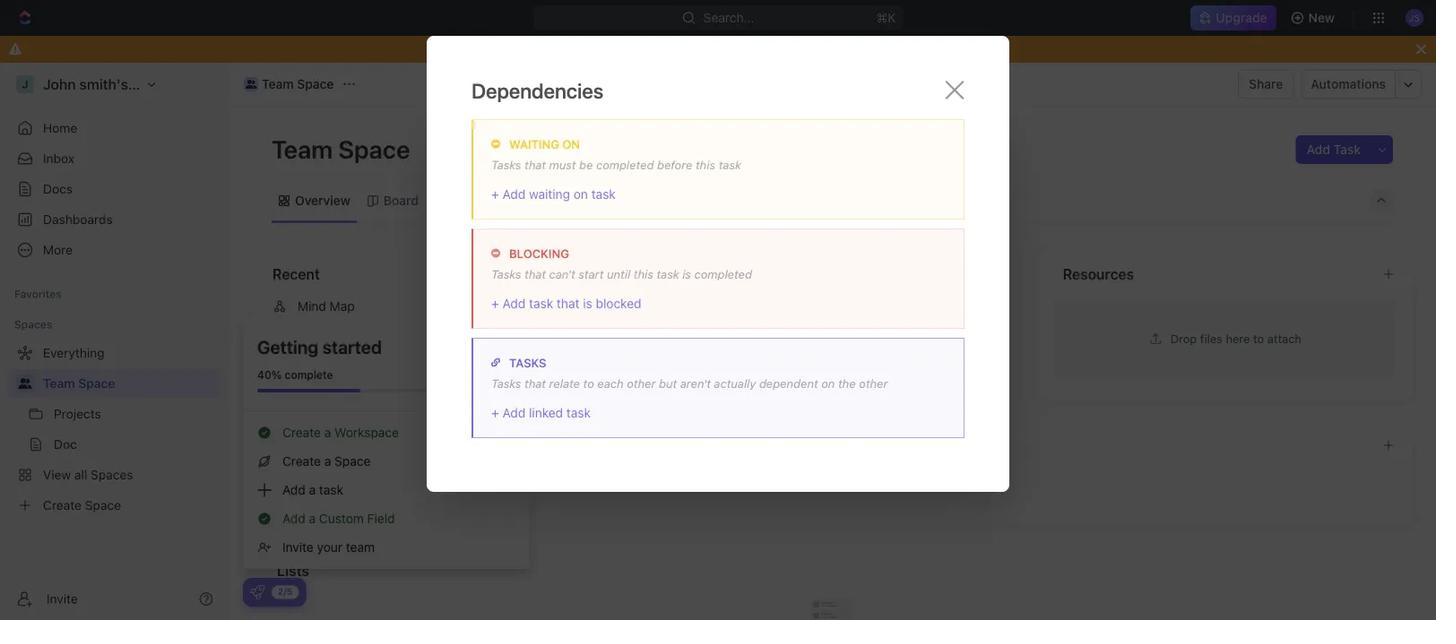 Task type: describe. For each thing, give the bounding box(es) containing it.
inbox
[[43, 151, 74, 166]]

agenda
[[752, 327, 796, 342]]

blocking
[[509, 247, 569, 260]]

team space link inside team space tree
[[43, 369, 217, 398]]

0 horizontal spatial task
[[454, 140, 481, 155]]

1 horizontal spatial custom
[[454, 366, 494, 378]]

dependencies dialog
[[427, 36, 1009, 492]]

1 vertical spatial docs
[[665, 265, 700, 282]]

add task button
[[1296, 135, 1372, 164]]

team inside tree
[[43, 376, 75, 391]]

add inside button
[[1307, 142, 1330, 157]]

doc button
[[502, 126, 526, 169]]

fields
[[497, 366, 527, 378]]

create for create a workspace
[[282, 425, 321, 440]]

reminder
[[547, 140, 604, 155]]

invite your team
[[282, 540, 375, 555]]

add left 'projects'
[[282, 483, 305, 498]]

task right before
[[719, 158, 741, 171]]

notifications?
[[714, 42, 794, 56]]

add down add a task
[[282, 511, 305, 526]]

task down create a space
[[319, 483, 343, 498]]

new
[[1308, 10, 1335, 25]]

that for task
[[524, 267, 546, 281]]

search...
[[703, 10, 754, 25]]

reminder button
[[547, 126, 604, 169]]

upgrade link
[[1191, 5, 1276, 30]]

drop
[[1171, 332, 1197, 345]]

task button
[[454, 126, 481, 169]]

show
[[461, 391, 489, 403]]

2 other from the left
[[859, 377, 888, 390]]

on
[[562, 137, 580, 151]]

until
[[607, 267, 630, 281]]

add up close image
[[502, 296, 526, 311]]

custom fields
[[454, 366, 527, 378]]

upgrade
[[1216, 10, 1267, 25]]

tasks for add waiting on task
[[491, 158, 521, 171]]

add task
[[1307, 142, 1361, 157]]

projects
[[311, 481, 360, 496]]

actually
[[714, 377, 756, 390]]

1 other from the left
[[627, 377, 656, 390]]

can't
[[549, 267, 575, 281]]

favorites button
[[7, 283, 69, 305]]

edit
[[632, 391, 652, 403]]

share button
[[1238, 70, 1294, 99]]

to for each
[[583, 377, 594, 390]]

add a custom field
[[282, 511, 395, 526]]

0 vertical spatial completed
[[596, 158, 654, 171]]

create a space
[[282, 454, 371, 469]]

1 horizontal spatial is
[[682, 267, 691, 281]]

list link
[[448, 188, 473, 213]]

enable
[[807, 42, 847, 56]]

close image
[[501, 341, 514, 353]]

home
[[43, 121, 77, 135]]

team
[[346, 540, 375, 555]]

no lists icon. image
[[797, 585, 868, 620]]

1 vertical spatial completed
[[694, 267, 752, 281]]

be
[[579, 158, 593, 171]]

mind
[[298, 299, 326, 313]]

0 vertical spatial team
[[262, 77, 294, 91]]

in
[[865, 327, 876, 342]]

40%
[[257, 368, 282, 381]]

mind map
[[298, 299, 355, 313]]

browser
[[663, 42, 711, 56]]

team space tree
[[7, 339, 221, 520]]

onboarding checklist button image
[[250, 585, 264, 600]]

you
[[548, 42, 569, 56]]

complete
[[285, 368, 333, 381]]

aren't
[[680, 377, 711, 390]]

1 horizontal spatial on
[[821, 377, 835, 390]]

share
[[1249, 77, 1283, 91]]

workshop agenda template • in doc
[[691, 327, 902, 342]]

resources
[[1063, 265, 1134, 282]]

folders button
[[276, 434, 1368, 456]]

1 vertical spatial team
[[272, 134, 333, 164]]

0 horizontal spatial is
[[583, 296, 592, 311]]

automations
[[1311, 77, 1386, 91]]

favorites
[[14, 288, 62, 300]]

•
[[856, 328, 862, 342]]

invite for invite
[[47, 592, 78, 606]]

1 horizontal spatial this
[[696, 158, 715, 171]]

dashboards link
[[7, 205, 221, 234]]

mind map link
[[265, 292, 613, 320]]

gantt
[[593, 193, 626, 208]]

the
[[838, 377, 856, 390]]

waiting on
[[509, 137, 580, 151]]

waiting
[[509, 137, 559, 151]]

list
[[452, 193, 473, 208]]

inbox link
[[7, 144, 221, 173]]

add or edit fields
[[595, 391, 683, 403]]

overview link
[[291, 188, 350, 213]]

tasks that relate to each other but aren't actually dependent on the other
[[491, 377, 888, 390]]

1 vertical spatial doc
[[879, 327, 902, 342]]

linked
[[529, 406, 563, 420]]

40% complete
[[257, 368, 333, 381]]

calendar link
[[503, 188, 560, 213]]

home link
[[7, 114, 221, 143]]

files
[[1200, 332, 1223, 345]]

each
[[597, 377, 624, 390]]



Task type: locate. For each thing, give the bounding box(es) containing it.
task right the linked
[[567, 406, 591, 420]]

1 horizontal spatial docs
[[665, 265, 700, 282]]

team space inside tree
[[43, 376, 115, 391]]

0 horizontal spatial user group image
[[18, 378, 32, 389]]

1 horizontal spatial to
[[605, 42, 617, 56]]

add inside button
[[595, 391, 615, 403]]

tasks up show 1 empty field on the left bottom
[[491, 377, 521, 390]]

+ for + add task that is blocked
[[491, 296, 499, 311]]

to for attach
[[1253, 332, 1264, 345]]

this right before
[[696, 158, 715, 171]]

to left each
[[583, 377, 594, 390]]

0 vertical spatial team space
[[262, 77, 334, 91]]

1 + from the top
[[491, 187, 499, 202]]

hide
[[855, 42, 883, 56]]

a for custom
[[309, 511, 316, 526]]

invite for invite your team
[[282, 540, 314, 555]]

2 vertical spatial +
[[491, 406, 499, 420]]

team
[[262, 77, 294, 91], [272, 134, 333, 164], [43, 376, 75, 391]]

getting started
[[257, 336, 382, 357]]

+ add linked task
[[491, 406, 591, 420]]

start
[[578, 267, 604, 281]]

add left the waiting
[[502, 187, 526, 202]]

to right here
[[1253, 332, 1264, 345]]

+ up custom fields
[[491, 296, 499, 311]]

want
[[573, 42, 601, 56]]

1 vertical spatial on
[[821, 377, 835, 390]]

1 vertical spatial invite
[[47, 592, 78, 606]]

⌘k
[[876, 10, 896, 25]]

2 vertical spatial team space
[[43, 376, 115, 391]]

doc right task button
[[502, 140, 526, 155]]

1 horizontal spatial team space link
[[239, 74, 338, 95]]

0 horizontal spatial on
[[574, 187, 588, 202]]

create
[[282, 425, 321, 440], [282, 454, 321, 469]]

add or edit fields button
[[573, 386, 690, 408]]

on left the
[[821, 377, 835, 390]]

getting
[[257, 336, 318, 357]]

task down "tasks that must be completed before this task"
[[591, 187, 616, 202]]

a for task
[[309, 483, 316, 498]]

show 1 empty field
[[461, 391, 559, 403]]

1 horizontal spatial invite
[[282, 540, 314, 555]]

this
[[886, 42, 908, 56], [696, 158, 715, 171], [634, 267, 653, 281]]

calendar
[[507, 193, 560, 208]]

tasks that can't start until this task is completed
[[491, 267, 752, 281]]

0 vertical spatial custom
[[454, 366, 494, 378]]

tasks down waiting
[[491, 158, 521, 171]]

2 create from the top
[[282, 454, 321, 469]]

0 vertical spatial team space link
[[239, 74, 338, 95]]

field
[[536, 391, 559, 403]]

team space link
[[239, 74, 338, 95], [43, 369, 217, 398]]

0 vertical spatial doc
[[502, 140, 526, 155]]

resources button
[[1062, 263, 1368, 285]]

0 vertical spatial user group image
[[245, 80, 257, 89]]

recent
[[273, 265, 320, 282]]

custom down 'projects'
[[319, 511, 364, 526]]

1 vertical spatial team space
[[272, 134, 415, 164]]

0 vertical spatial to
[[605, 42, 617, 56]]

tasks for add task that is blocked
[[491, 267, 521, 281]]

task left the "doc" button at the top of page
[[454, 140, 481, 155]]

a down add a task
[[309, 511, 316, 526]]

create a workspace
[[282, 425, 399, 440]]

lists button
[[276, 560, 1393, 581]]

+ for + add linked task
[[491, 406, 499, 420]]

invite inside sidebar navigation
[[47, 592, 78, 606]]

+
[[491, 187, 499, 202], [491, 296, 499, 311], [491, 406, 499, 420]]

space
[[297, 77, 334, 91], [338, 134, 410, 164], [78, 376, 115, 391], [334, 454, 371, 469]]

docs down task name text field
[[665, 265, 700, 282]]

task down "automations" button
[[1334, 142, 1361, 157]]

1 horizontal spatial user group image
[[245, 80, 257, 89]]

or
[[618, 391, 629, 403]]

workspace
[[334, 425, 399, 440]]

1 vertical spatial team space link
[[43, 369, 217, 398]]

completed right the be
[[596, 158, 654, 171]]

1 vertical spatial +
[[491, 296, 499, 311]]

do you want to enable browser notifications? enable hide this
[[528, 42, 908, 56]]

before
[[657, 158, 692, 171]]

relate
[[549, 377, 580, 390]]

space inside tree
[[78, 376, 115, 391]]

1 horizontal spatial other
[[859, 377, 888, 390]]

0 vertical spatial docs
[[43, 182, 73, 196]]

field
[[367, 511, 395, 526]]

completed
[[596, 158, 654, 171], [694, 267, 752, 281]]

must
[[549, 158, 576, 171]]

that down blocking
[[524, 267, 546, 281]]

add down the empty
[[502, 406, 526, 420]]

+ for + add waiting on task
[[491, 187, 499, 202]]

this right hide
[[886, 42, 908, 56]]

create for create a space
[[282, 454, 321, 469]]

a down create a space
[[309, 483, 316, 498]]

2 vertical spatial team
[[43, 376, 75, 391]]

a for space
[[324, 454, 331, 469]]

add
[[1307, 142, 1330, 157], [502, 187, 526, 202], [502, 296, 526, 311], [595, 391, 615, 403], [502, 406, 526, 420], [282, 483, 305, 498], [282, 511, 305, 526]]

projects button
[[273, 467, 491, 511]]

lists
[[277, 562, 309, 579]]

2/5
[[278, 587, 293, 597]]

new button
[[1283, 4, 1346, 32]]

on left gantt link
[[574, 187, 588, 202]]

task right until
[[657, 267, 679, 281]]

1 vertical spatial user group image
[[18, 378, 32, 389]]

0 horizontal spatial to
[[583, 377, 594, 390]]

a for workspace
[[324, 425, 331, 440]]

completed down task name text field
[[694, 267, 752, 281]]

custom up 'show'
[[454, 366, 494, 378]]

add down each
[[595, 391, 615, 403]]

1 create from the top
[[282, 425, 321, 440]]

0 horizontal spatial team space link
[[43, 369, 217, 398]]

doc right in
[[879, 327, 902, 342]]

0 vertical spatial on
[[574, 187, 588, 202]]

0 vertical spatial +
[[491, 187, 499, 202]]

1 vertical spatial is
[[583, 296, 592, 311]]

add down "automations" button
[[1307, 142, 1330, 157]]

fields
[[655, 391, 683, 403]]

onboarding checklist button element
[[250, 585, 264, 600]]

tasks down blocking
[[491, 267, 521, 281]]

do
[[528, 42, 545, 56]]

0 horizontal spatial other
[[627, 377, 656, 390]]

2 horizontal spatial this
[[886, 42, 908, 56]]

2 + from the top
[[491, 296, 499, 311]]

1 vertical spatial this
[[696, 158, 715, 171]]

docs inside sidebar navigation
[[43, 182, 73, 196]]

+ add task that is blocked
[[491, 296, 642, 311]]

that up field on the bottom left of page
[[524, 377, 546, 390]]

workshop
[[691, 327, 749, 342]]

that for linked
[[524, 377, 546, 390]]

to right want
[[605, 42, 617, 56]]

1
[[492, 391, 497, 403]]

is down start
[[583, 296, 592, 311]]

waiting
[[529, 187, 570, 202]]

2 vertical spatial to
[[583, 377, 594, 390]]

create down folders
[[282, 454, 321, 469]]

this right until
[[634, 267, 653, 281]]

invite
[[282, 540, 314, 555], [47, 592, 78, 606]]

1 vertical spatial custom
[[319, 511, 364, 526]]

board
[[384, 193, 419, 208]]

0 vertical spatial invite
[[282, 540, 314, 555]]

Task Name text field
[[454, 223, 986, 245]]

that for waiting
[[524, 158, 546, 171]]

board link
[[380, 188, 419, 213]]

tasks
[[491, 158, 521, 171], [491, 267, 521, 281], [509, 356, 546, 369], [491, 377, 521, 390]]

a up 'projects'
[[324, 454, 331, 469]]

a up create a space
[[324, 425, 331, 440]]

0 horizontal spatial this
[[634, 267, 653, 281]]

other up edit at the bottom of page
[[627, 377, 656, 390]]

gantt link
[[589, 188, 626, 213]]

docs link
[[7, 175, 221, 203]]

1 vertical spatial to
[[1253, 332, 1264, 345]]

enable
[[620, 42, 660, 56]]

attach
[[1267, 332, 1302, 345]]

task
[[454, 140, 481, 155], [1334, 142, 1361, 157]]

task
[[719, 158, 741, 171], [591, 187, 616, 202], [657, 267, 679, 281], [529, 296, 553, 311], [567, 406, 591, 420], [319, 483, 343, 498]]

other right the
[[859, 377, 888, 390]]

0 horizontal spatial completed
[[596, 158, 654, 171]]

task inside button
[[1334, 142, 1361, 157]]

tasks for add linked task
[[491, 377, 521, 390]]

to
[[605, 42, 617, 56], [1253, 332, 1264, 345], [583, 377, 594, 390]]

user group image inside team space tree
[[18, 378, 32, 389]]

docs
[[43, 182, 73, 196], [665, 265, 700, 282]]

map
[[330, 299, 355, 313]]

+ down 1
[[491, 406, 499, 420]]

tasks that must be completed before this task
[[491, 158, 741, 171]]

overview
[[295, 193, 350, 208]]

empty
[[500, 391, 533, 403]]

folders
[[277, 437, 328, 454]]

create up create a space
[[282, 425, 321, 440]]

1 horizontal spatial task
[[1334, 142, 1361, 157]]

template
[[800, 327, 853, 342]]

here
[[1226, 332, 1250, 345]]

started
[[323, 336, 382, 357]]

sidebar navigation
[[0, 63, 229, 620]]

3 + from the top
[[491, 406, 499, 420]]

that down waiting
[[524, 158, 546, 171]]

user group image
[[245, 80, 257, 89], [18, 378, 32, 389]]

but
[[659, 377, 677, 390]]

0 horizontal spatial doc
[[502, 140, 526, 155]]

2 vertical spatial this
[[634, 267, 653, 281]]

2 horizontal spatial to
[[1253, 332, 1264, 345]]

docs down the inbox
[[43, 182, 73, 196]]

is down task name text field
[[682, 267, 691, 281]]

drop files here to attach
[[1171, 332, 1302, 345]]

+ add waiting on task
[[491, 187, 616, 202]]

0 horizontal spatial docs
[[43, 182, 73, 196]]

1 vertical spatial create
[[282, 454, 321, 469]]

1 horizontal spatial doc
[[879, 327, 902, 342]]

your
[[317, 540, 342, 555]]

0 horizontal spatial custom
[[319, 511, 364, 526]]

tasks down close image
[[509, 356, 546, 369]]

to for enable
[[605, 42, 617, 56]]

+ right list
[[491, 187, 499, 202]]

task down 'can't' at the top left of page
[[529, 296, 553, 311]]

to inside dependencies dialog
[[583, 377, 594, 390]]

that down 'can't' at the top left of page
[[557, 296, 580, 311]]

a
[[324, 425, 331, 440], [324, 454, 331, 469], [309, 483, 316, 498], [309, 511, 316, 526]]

0 vertical spatial create
[[282, 425, 321, 440]]

add a task
[[282, 483, 343, 498]]

1 horizontal spatial completed
[[694, 267, 752, 281]]

0 vertical spatial this
[[886, 42, 908, 56]]

0 vertical spatial is
[[682, 267, 691, 281]]

0 horizontal spatial invite
[[47, 592, 78, 606]]



Task type: vqa. For each thing, say whether or not it's contained in the screenshot.
Lists
yes



